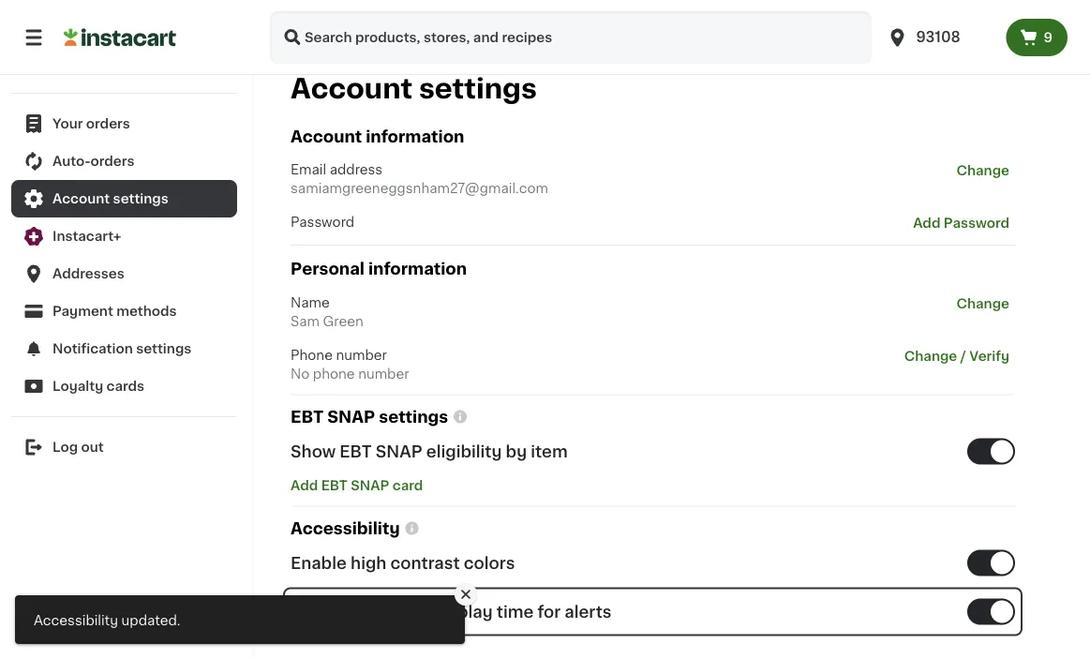 Task type: describe. For each thing, give the bounding box(es) containing it.
2 vertical spatial change
[[905, 350, 958, 363]]

settings inside account settings link
[[113, 193, 169, 206]]

add for add ebt snap card
[[291, 479, 318, 492]]

change button for personal information
[[951, 293, 1015, 314]]

addresses link
[[11, 256, 237, 293]]

1 horizontal spatial account settings
[[291, 76, 537, 103]]

add for add password
[[913, 217, 941, 230]]

loyalty
[[53, 380, 103, 393]]

snap for add ebt snap card
[[351, 479, 389, 492]]

0 vertical spatial account
[[291, 76, 413, 103]]

loyalty cards link
[[11, 368, 237, 406]]

9 button
[[1006, 19, 1068, 56]]

enable high contrast colors
[[291, 555, 515, 571]]

9
[[1044, 31, 1053, 44]]

orders for auto-orders
[[91, 155, 135, 168]]

0 horizontal spatial account settings
[[53, 193, 169, 206]]

93108 button
[[879, 11, 1006, 64]]

change / verify
[[905, 350, 1010, 363]]

change for personal information
[[957, 297, 1010, 310]]

extended
[[351, 604, 429, 620]]

enable for enable high contrast colors
[[291, 555, 347, 571]]

your orders link
[[11, 105, 237, 143]]

card
[[393, 479, 423, 492]]

samiamgreeneggsnham27@gmail.com
[[291, 182, 548, 196]]

log
[[53, 441, 78, 454]]

payment
[[53, 305, 113, 318]]

enable extended display time for alerts
[[291, 604, 612, 620]]

colors
[[464, 555, 515, 571]]

high
[[351, 555, 387, 571]]

settings inside notification settings link
[[136, 343, 192, 356]]

account settings link
[[11, 180, 237, 218]]

personal
[[291, 262, 365, 278]]

your orders
[[53, 118, 130, 131]]

log out
[[53, 441, 104, 454]]

change / verify button
[[899, 346, 1015, 366]]

snap for show ebt snap eligibility by item
[[376, 444, 423, 460]]

payment methods link
[[11, 293, 237, 331]]

add password
[[913, 217, 1010, 230]]

show ebt snap eligibility by item
[[291, 444, 568, 460]]

93108 button
[[886, 11, 999, 64]]

phone number no phone number
[[291, 349, 409, 381]]

out
[[81, 441, 104, 454]]

back link
[[11, 45, 237, 82]]

orders for your orders
[[86, 118, 130, 131]]

close toast image
[[459, 587, 474, 602]]

name
[[291, 296, 330, 309]]

by
[[506, 444, 527, 460]]

information for account information
[[366, 129, 465, 145]]

Search field
[[270, 11, 871, 64]]

1 vertical spatial account
[[291, 129, 362, 145]]

payment methods
[[53, 305, 177, 318]]

name sam green
[[291, 296, 364, 328]]

email
[[291, 164, 326, 177]]



Task type: locate. For each thing, give the bounding box(es) containing it.
enable left high
[[291, 555, 347, 571]]

accessibility for accessibility
[[291, 521, 400, 537]]

ebt
[[291, 409, 324, 425], [340, 444, 372, 460], [321, 479, 348, 492]]

information for personal information
[[368, 262, 467, 278]]

notification settings link
[[11, 331, 237, 368]]

orders
[[86, 118, 130, 131], [91, 155, 135, 168]]

verify
[[970, 350, 1010, 363]]

0 vertical spatial change button
[[951, 161, 1015, 182]]

1 enable from the top
[[291, 555, 347, 571]]

0 horizontal spatial password
[[291, 216, 354, 229]]

1 vertical spatial add
[[291, 479, 318, 492]]

None search field
[[270, 11, 871, 64]]

ebt for show
[[340, 444, 372, 460]]

snap
[[327, 409, 375, 425], [376, 444, 423, 460], [351, 479, 389, 492]]

snap left card
[[351, 479, 389, 492]]

0 vertical spatial account settings
[[291, 76, 537, 103]]

log out link
[[11, 429, 237, 466]]

phone
[[313, 367, 355, 381]]

1 change button from the top
[[951, 161, 1015, 182]]

account up the instacart+
[[53, 193, 110, 206]]

account settings up instacart+ link at the left top
[[53, 193, 169, 206]]

item
[[531, 444, 568, 460]]

accessibility up high
[[291, 521, 400, 537]]

account settings
[[291, 76, 537, 103], [53, 193, 169, 206]]

instacart logo image
[[64, 26, 176, 49]]

account settings up account information
[[291, 76, 537, 103]]

number up ebt snap settings
[[358, 367, 409, 381]]

2 vertical spatial account
[[53, 193, 110, 206]]

information down samiamgreeneggsnham27@gmail.com
[[368, 262, 467, 278]]

ebt down show
[[321, 479, 348, 492]]

change button for account information
[[951, 161, 1015, 182]]

1 vertical spatial number
[[358, 367, 409, 381]]

number
[[336, 349, 387, 362], [358, 367, 409, 381]]

display
[[433, 604, 493, 620]]

enable
[[291, 555, 347, 571], [291, 604, 347, 620]]

auto-
[[53, 155, 91, 168]]

2 enable from the top
[[291, 604, 347, 620]]

auto-orders
[[53, 155, 135, 168]]

instacart+
[[53, 230, 121, 243]]

information
[[366, 129, 465, 145], [368, 262, 467, 278]]

password
[[291, 216, 354, 229], [944, 217, 1010, 230]]

ebt snap settings
[[291, 409, 448, 425]]

0 horizontal spatial accessibility
[[34, 614, 118, 627]]

address
[[330, 164, 383, 177]]

orders down your orders 'link'
[[91, 155, 135, 168]]

2 change button from the top
[[951, 293, 1015, 314]]

no
[[291, 367, 310, 381]]

email address samiamgreeneggsnham27@gmail.com
[[291, 164, 548, 196]]

account information
[[291, 129, 465, 145]]

1 vertical spatial orders
[[91, 155, 135, 168]]

time
[[497, 604, 534, 620]]

0 vertical spatial enable
[[291, 555, 347, 571]]

0 vertical spatial accessibility
[[291, 521, 400, 537]]

cards
[[106, 380, 144, 393]]

2 vertical spatial ebt
[[321, 479, 348, 492]]

loyalty cards
[[53, 380, 144, 393]]

0 vertical spatial add
[[913, 217, 941, 230]]

updated.
[[122, 614, 181, 627]]

settings
[[419, 76, 537, 103], [113, 193, 169, 206], [136, 343, 192, 356], [379, 409, 448, 425]]

accessibility updated.
[[34, 614, 181, 627]]

snap up card
[[376, 444, 423, 460]]

0 vertical spatial number
[[336, 349, 387, 362]]

personal information
[[291, 262, 467, 278]]

change button
[[951, 161, 1015, 182], [951, 293, 1015, 314]]

1 horizontal spatial password
[[944, 217, 1010, 230]]

0 vertical spatial change
[[957, 165, 1010, 178]]

notification
[[53, 343, 133, 356]]

notification settings
[[53, 343, 192, 356]]

change up verify at the bottom
[[957, 297, 1010, 310]]

enable left extended
[[291, 604, 347, 620]]

/
[[961, 350, 966, 363]]

snap down phone
[[327, 409, 375, 425]]

phone
[[291, 349, 333, 362]]

0 vertical spatial ebt
[[291, 409, 324, 425]]

2 vertical spatial snap
[[351, 479, 389, 492]]

change button up verify at the bottom
[[951, 293, 1015, 314]]

accessibility left updated.
[[34, 614, 118, 627]]

1 vertical spatial ebt
[[340, 444, 372, 460]]

instacart+ link
[[11, 218, 237, 256]]

auto-orders link
[[11, 143, 237, 180]]

add
[[913, 217, 941, 230], [291, 479, 318, 492]]

1 vertical spatial information
[[368, 262, 467, 278]]

1 vertical spatial account settings
[[53, 193, 169, 206]]

change
[[957, 165, 1010, 178], [957, 297, 1010, 310], [905, 350, 958, 363]]

0 vertical spatial orders
[[86, 118, 130, 131]]

green
[[323, 315, 364, 328]]

your
[[53, 118, 83, 131]]

0 vertical spatial information
[[366, 129, 465, 145]]

for
[[538, 604, 561, 620]]

0 horizontal spatial add
[[291, 479, 318, 492]]

back
[[53, 57, 86, 70]]

orders up auto-orders at the left top
[[86, 118, 130, 131]]

1 horizontal spatial add
[[913, 217, 941, 230]]

orders inside 'link'
[[86, 118, 130, 131]]

add inside add password 'button'
[[913, 217, 941, 230]]

add ebt snap card
[[291, 479, 423, 492]]

number up phone
[[336, 349, 387, 362]]

0 vertical spatial snap
[[327, 409, 375, 425]]

add password button
[[908, 213, 1015, 234]]

show
[[291, 444, 336, 460]]

ebt up show
[[291, 409, 324, 425]]

add ebt snap card link
[[291, 479, 423, 492]]

account up account information
[[291, 76, 413, 103]]

orders inside 'link'
[[91, 155, 135, 168]]

contrast
[[391, 555, 460, 571]]

enable for enable extended display time for alerts
[[291, 604, 347, 620]]

addresses
[[53, 268, 124, 281]]

account
[[291, 76, 413, 103], [291, 129, 362, 145], [53, 193, 110, 206]]

methods
[[116, 305, 177, 318]]

sam
[[291, 315, 320, 328]]

93108
[[916, 30, 961, 44]]

1 vertical spatial change
[[957, 297, 1010, 310]]

account up email
[[291, 129, 362, 145]]

change left / on the right bottom of the page
[[905, 350, 958, 363]]

alerts
[[565, 604, 612, 620]]

1 horizontal spatial accessibility
[[291, 521, 400, 537]]

1 vertical spatial enable
[[291, 604, 347, 620]]

ebt up add ebt snap card link
[[340, 444, 372, 460]]

change button up add password
[[951, 161, 1015, 182]]

accessibility
[[291, 521, 400, 537], [34, 614, 118, 627]]

information up email address samiamgreeneggsnham27@gmail.com at the top of page
[[366, 129, 465, 145]]

ebt for add
[[321, 479, 348, 492]]

1 vertical spatial snap
[[376, 444, 423, 460]]

1 vertical spatial accessibility
[[34, 614, 118, 627]]

password inside add password 'button'
[[944, 217, 1010, 230]]

1 vertical spatial change button
[[951, 293, 1015, 314]]

change for account information
[[957, 165, 1010, 178]]

eligibility
[[426, 444, 502, 460]]

change up add password
[[957, 165, 1010, 178]]

accessibility for accessibility updated.
[[34, 614, 118, 627]]



Task type: vqa. For each thing, say whether or not it's contained in the screenshot.
Change
yes



